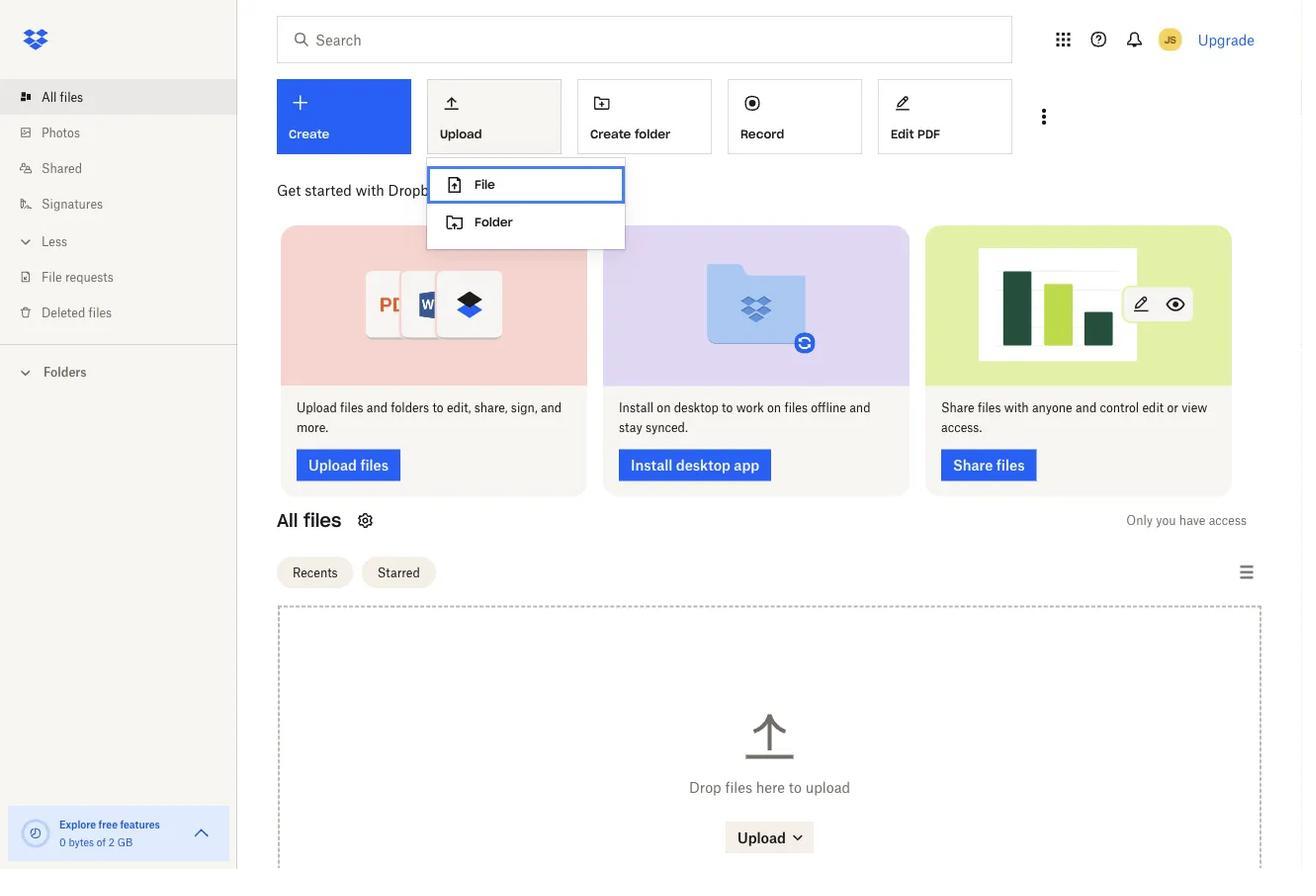 Task type: locate. For each thing, give the bounding box(es) containing it.
features
[[120, 818, 160, 831]]

to right "here"
[[789, 779, 802, 796]]

0 horizontal spatial all
[[42, 89, 57, 104]]

file menu item
[[427, 166, 625, 204]]

dropbox image
[[16, 20, 55, 59]]

with for started
[[356, 181, 384, 198]]

all inside all files link
[[42, 89, 57, 104]]

and right sign,
[[541, 400, 562, 415]]

files inside upload files and folders to edit, share, sign, and more.
[[340, 400, 363, 415]]

1 horizontal spatial all files
[[277, 509, 342, 532]]

share
[[941, 400, 975, 415]]

photos link
[[16, 115, 237, 150]]

signatures
[[42, 196, 103, 211]]

0 horizontal spatial file
[[42, 269, 62, 284]]

1 horizontal spatial upload
[[440, 126, 482, 142]]

1 vertical spatial file
[[42, 269, 62, 284]]

files up photos
[[60, 89, 83, 104]]

0 vertical spatial all
[[42, 89, 57, 104]]

on up synced.
[[657, 400, 671, 415]]

files up recents
[[303, 509, 342, 532]]

all files up photos
[[42, 89, 83, 104]]

edit pdf
[[891, 126, 940, 142]]

file for file
[[475, 177, 495, 192]]

access
[[1209, 513, 1247, 528]]

1 horizontal spatial with
[[1004, 400, 1029, 415]]

0 horizontal spatial with
[[356, 181, 384, 198]]

photos
[[42, 125, 80, 140]]

1 vertical spatial with
[[1004, 400, 1029, 415]]

with right the started in the left top of the page
[[356, 181, 384, 198]]

less image
[[16, 232, 36, 252]]

upgrade link
[[1198, 31, 1255, 48]]

1 vertical spatial upload
[[297, 400, 337, 415]]

to for drop
[[789, 779, 802, 796]]

create folder
[[590, 126, 670, 142]]

1 on from the left
[[657, 400, 671, 415]]

with for files
[[1004, 400, 1029, 415]]

0 vertical spatial file
[[475, 177, 495, 192]]

1 horizontal spatial on
[[767, 400, 781, 415]]

and
[[367, 400, 388, 415], [541, 400, 562, 415], [850, 400, 871, 415], [1076, 400, 1097, 415]]

edit
[[1142, 400, 1164, 415]]

files
[[60, 89, 83, 104], [89, 305, 112, 320], [340, 400, 363, 415], [784, 400, 808, 415], [978, 400, 1001, 415], [303, 509, 342, 532], [725, 779, 752, 796]]

with
[[356, 181, 384, 198], [1004, 400, 1029, 415]]

you
[[1156, 513, 1176, 528]]

files inside the deleted files link
[[89, 305, 112, 320]]

all files list item
[[0, 79, 237, 115]]

record button
[[728, 79, 862, 154]]

files left folders
[[340, 400, 363, 415]]

3 and from the left
[[850, 400, 871, 415]]

upload
[[806, 779, 850, 796]]

to left work
[[722, 400, 733, 415]]

files right deleted
[[89, 305, 112, 320]]

only
[[1127, 513, 1153, 528]]

all up recents
[[277, 509, 298, 532]]

with inside share files with anyone and control edit or view access.
[[1004, 400, 1029, 415]]

all files up recents
[[277, 509, 342, 532]]

upload
[[440, 126, 482, 142], [297, 400, 337, 415]]

and inside share files with anyone and control edit or view access.
[[1076, 400, 1097, 415]]

less
[[42, 234, 67, 249]]

file up folder
[[475, 177, 495, 192]]

on right work
[[767, 400, 781, 415]]

upload for upload
[[440, 126, 482, 142]]

files left "here"
[[725, 779, 752, 796]]

1 horizontal spatial file
[[475, 177, 495, 192]]

shared
[[42, 161, 82, 176]]

upload up the dropbox
[[440, 126, 482, 142]]

2
[[109, 836, 115, 848]]

0 vertical spatial all files
[[42, 89, 83, 104]]

1 and from the left
[[367, 400, 388, 415]]

all up photos
[[42, 89, 57, 104]]

share files with anyone and control edit or view access.
[[941, 400, 1207, 435]]

upload inside upload files and folders to edit, share, sign, and more.
[[297, 400, 337, 415]]

bytes
[[69, 836, 94, 848]]

0 vertical spatial upload
[[440, 126, 482, 142]]

drop files here to upload
[[689, 779, 850, 796]]

edit,
[[447, 400, 471, 415]]

recents button
[[277, 557, 354, 588]]

file down less in the top left of the page
[[42, 269, 62, 284]]

0 horizontal spatial to
[[432, 400, 444, 415]]

0 horizontal spatial upload
[[297, 400, 337, 415]]

folders
[[391, 400, 429, 415]]

files left offline
[[784, 400, 808, 415]]

and left folders
[[367, 400, 388, 415]]

upload inside dropdown button
[[440, 126, 482, 142]]

4 and from the left
[[1076, 400, 1097, 415]]

list
[[0, 67, 237, 344]]

deleted files
[[42, 305, 112, 320]]

get started with dropbox
[[277, 181, 444, 198]]

0 horizontal spatial all files
[[42, 89, 83, 104]]

work
[[736, 400, 764, 415]]

file inside menu item
[[475, 177, 495, 192]]

edit
[[891, 126, 914, 142]]

install
[[619, 400, 654, 415]]

and right offline
[[850, 400, 871, 415]]

upload up more. at the left of page
[[297, 400, 337, 415]]

all files inside list item
[[42, 89, 83, 104]]

file inside list
[[42, 269, 62, 284]]

record
[[741, 126, 784, 142]]

to inside install on desktop to work on files offline and stay synced.
[[722, 400, 733, 415]]

file
[[475, 177, 495, 192], [42, 269, 62, 284]]

signatures link
[[16, 186, 237, 221]]

all
[[42, 89, 57, 104], [277, 509, 298, 532]]

file for file requests
[[42, 269, 62, 284]]

2 and from the left
[[541, 400, 562, 415]]

create folder button
[[577, 79, 712, 154]]

0 horizontal spatial on
[[657, 400, 671, 415]]

to left edit,
[[432, 400, 444, 415]]

files inside all files link
[[60, 89, 83, 104]]

and inside install on desktop to work on files offline and stay synced.
[[850, 400, 871, 415]]

and left control
[[1076, 400, 1097, 415]]

on
[[657, 400, 671, 415], [767, 400, 781, 415]]

2 horizontal spatial to
[[789, 779, 802, 796]]

started
[[305, 181, 352, 198]]

with left anyone
[[1004, 400, 1029, 415]]

file requests link
[[16, 259, 237, 295]]

0 vertical spatial with
[[356, 181, 384, 198]]

1 horizontal spatial to
[[722, 400, 733, 415]]

anyone
[[1032, 400, 1072, 415]]

to
[[432, 400, 444, 415], [722, 400, 733, 415], [789, 779, 802, 796]]

folders button
[[0, 357, 237, 386]]

1 vertical spatial all
[[277, 509, 298, 532]]

offline
[[811, 400, 846, 415]]

starred
[[377, 565, 420, 580]]

all files
[[42, 89, 83, 104], [277, 509, 342, 532]]

starred button
[[362, 557, 436, 588]]

stay
[[619, 420, 642, 435]]

only you have access
[[1127, 513, 1247, 528]]

files right share
[[978, 400, 1001, 415]]



Task type: describe. For each thing, give the bounding box(es) containing it.
edit pdf button
[[878, 79, 1012, 154]]

upload files and folders to edit, share, sign, and more.
[[297, 400, 562, 435]]

control
[[1100, 400, 1139, 415]]

folder
[[475, 215, 513, 230]]

of
[[97, 836, 106, 848]]

get
[[277, 181, 301, 198]]

2 on from the left
[[767, 400, 781, 415]]

shared link
[[16, 150, 237, 186]]

sign,
[[511, 400, 538, 415]]

folders
[[44, 365, 87, 380]]

access.
[[941, 420, 982, 435]]

or
[[1167, 400, 1179, 415]]

gb
[[117, 836, 133, 848]]

to for install
[[722, 400, 733, 415]]

files inside install on desktop to work on files offline and stay synced.
[[784, 400, 808, 415]]

requests
[[65, 269, 114, 284]]

here
[[756, 779, 785, 796]]

upload button
[[427, 79, 562, 154]]

upload for upload files and folders to edit, share, sign, and more.
[[297, 400, 337, 415]]

desktop
[[674, 400, 719, 415]]

have
[[1179, 513, 1206, 528]]

share,
[[474, 400, 508, 415]]

folder
[[635, 126, 670, 142]]

files inside share files with anyone and control edit or view access.
[[978, 400, 1001, 415]]

synced.
[[646, 420, 688, 435]]

upgrade
[[1198, 31, 1255, 48]]

drop
[[689, 779, 721, 796]]

dropbox
[[388, 181, 444, 198]]

install on desktop to work on files offline and stay synced.
[[619, 400, 871, 435]]

list containing all files
[[0, 67, 237, 344]]

to inside upload files and folders to edit, share, sign, and more.
[[432, 400, 444, 415]]

more.
[[297, 420, 328, 435]]

deleted
[[42, 305, 85, 320]]

free
[[98, 818, 118, 831]]

deleted files link
[[16, 295, 237, 330]]

pdf
[[918, 126, 940, 142]]

explore free features 0 bytes of 2 gb
[[59, 818, 160, 848]]

0
[[59, 836, 66, 848]]

all files link
[[16, 79, 237, 115]]

view
[[1182, 400, 1207, 415]]

explore
[[59, 818, 96, 831]]

file requests
[[42, 269, 114, 284]]

quota usage element
[[20, 818, 51, 849]]

1 vertical spatial all files
[[277, 509, 342, 532]]

recents
[[293, 565, 338, 580]]

1 horizontal spatial all
[[277, 509, 298, 532]]

folder menu item
[[427, 204, 625, 241]]

create
[[590, 126, 631, 142]]



Task type: vqa. For each thing, say whether or not it's contained in the screenshot.
The 'Only You' Button corresponding to 11/16/2023 2:45 pm
no



